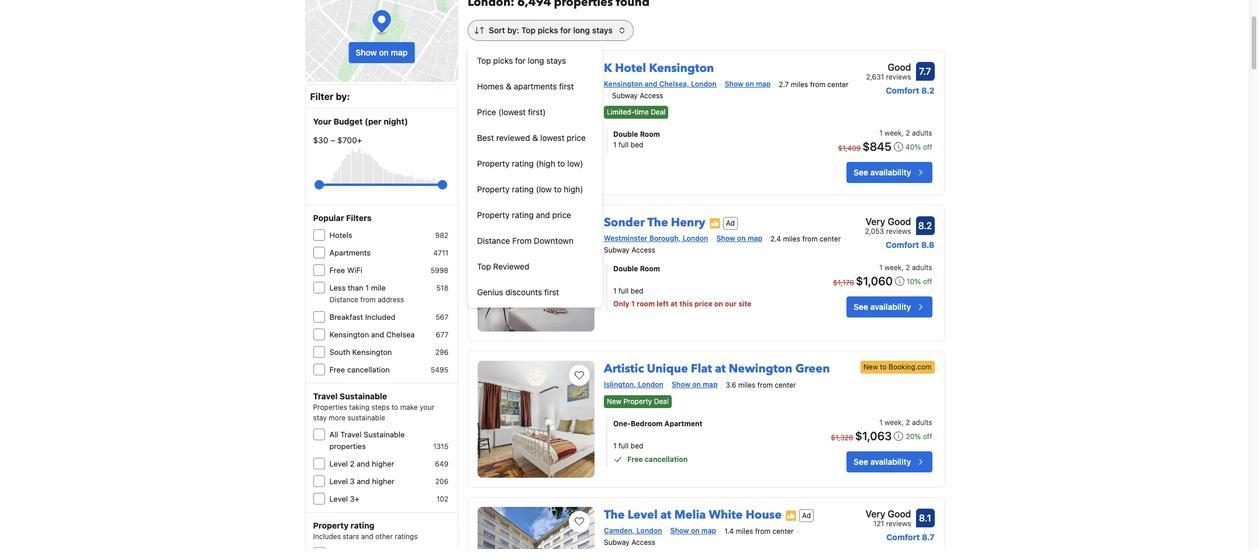 Task type: locate. For each thing, give the bounding box(es) containing it.
1 horizontal spatial by:
[[508, 25, 520, 35]]

see
[[854, 167, 869, 177], [854, 302, 869, 312], [854, 457, 869, 467]]

1 vertical spatial access
[[632, 246, 656, 254]]

0 vertical spatial &
[[506, 81, 512, 91]]

higher
[[372, 459, 395, 469], [372, 477, 395, 486]]

deal right time at top
[[651, 108, 666, 116]]

left
[[657, 299, 669, 308]]

subway inside "2.4 miles from center subway access"
[[604, 246, 630, 254]]

by: for sort
[[508, 25, 520, 35]]

0 horizontal spatial for
[[516, 56, 526, 66]]

1 vertical spatial see
[[854, 302, 869, 312]]

, for artistic unique flat at newington green
[[902, 418, 904, 427]]

property down the 'islington, london' in the bottom of the page
[[624, 397, 652, 406]]

1 double room link from the top
[[614, 129, 811, 140]]

show on map inside button
[[356, 47, 408, 57]]

2 off from the top
[[924, 277, 933, 286]]

adults up 20% off
[[913, 418, 933, 427]]

off right 20%
[[924, 432, 933, 441]]

house
[[746, 507, 782, 523]]

sustainable down sustainable
[[364, 430, 405, 439]]

room
[[640, 130, 660, 139], [640, 264, 660, 273]]

from inside 1.4 miles from center subway access
[[756, 527, 771, 536]]

1 vertical spatial travel
[[341, 430, 362, 439]]

show inside button
[[356, 47, 377, 57]]

included
[[365, 312, 396, 322]]

see availability for k hotel kensington
[[854, 167, 912, 177]]

off right "10%"
[[924, 277, 933, 286]]

higher up level 3 and higher
[[372, 459, 395, 469]]

homes & apartments first
[[477, 81, 574, 91]]

1 week from the top
[[885, 129, 902, 137]]

sonder the henry link
[[604, 210, 706, 230]]

top reviewed button
[[468, 254, 603, 280]]

full down limited-
[[619, 140, 629, 149]]

distance inside distance from downtown "button"
[[477, 236, 510, 246]]

see down $1,409
[[854, 167, 869, 177]]

center for 8.2
[[820, 234, 841, 243]]

free down south
[[330, 365, 345, 374]]

1 adults from the top
[[913, 129, 933, 137]]

1 vertical spatial good
[[888, 216, 912, 227]]

one-bedroom apartment
[[614, 420, 703, 428]]

0 vertical spatial availability
[[871, 167, 912, 177]]

2 vertical spatial access
[[632, 538, 656, 547]]

2 full from the top
[[619, 286, 629, 295]]

access inside "2.4 miles from center subway access"
[[632, 246, 656, 254]]

white
[[709, 507, 743, 523]]

on
[[379, 47, 389, 57], [746, 80, 755, 88], [738, 234, 746, 243], [715, 299, 724, 308], [693, 380, 701, 389], [691, 527, 700, 535]]

2 vertical spatial off
[[924, 432, 933, 441]]

2 vertical spatial see availability link
[[847, 452, 933, 473]]

availability down $845
[[871, 167, 912, 177]]

very left 8.1
[[866, 509, 886, 519]]

map for 8.1
[[702, 527, 717, 535]]

this property is part of our preferred partner program. it's committed to providing excellent service and good value. it'll pay us a higher commission if you make a booking. image
[[709, 217, 721, 229]]

level 3+
[[330, 494, 360, 504]]

at left melia
[[661, 507, 672, 523]]

0 vertical spatial double room link
[[614, 129, 811, 140]]

center down newington
[[775, 381, 797, 390]]

map for 7.7
[[756, 80, 771, 88]]

2 for $845
[[906, 129, 911, 137]]

london right chelsea,
[[691, 80, 717, 88]]

0 vertical spatial off
[[924, 143, 933, 152]]

1 good from the top
[[888, 62, 912, 73]]

deal
[[651, 108, 666, 116], [654, 397, 669, 406]]

0 horizontal spatial free cancellation
[[330, 365, 390, 374]]

(low
[[536, 184, 552, 194]]

from right 2.4
[[803, 234, 818, 243]]

good up 'comfort 8.8'
[[888, 216, 912, 227]]

this property is part of our preferred partner program. it's committed to providing excellent service and good value. it'll pay us a higher commission if you make a booking. image for the level at melia white house
[[786, 510, 797, 522]]

0 vertical spatial 1 week , 2 adults
[[880, 129, 933, 137]]

1 1 week , 2 adults from the top
[[880, 129, 933, 137]]

access down camden, london
[[632, 538, 656, 547]]

1 vertical spatial ,
[[902, 263, 904, 272]]

2 vertical spatial adults
[[913, 418, 933, 427]]

1 vertical spatial availability
[[871, 302, 912, 312]]

center left 2,053
[[820, 234, 841, 243]]

0 horizontal spatial distance
[[330, 295, 359, 304]]

1 horizontal spatial distance
[[477, 236, 510, 246]]

1 horizontal spatial long
[[574, 25, 590, 35]]

1 vertical spatial 1 week , 2 adults
[[880, 263, 933, 272]]

discounts
[[506, 287, 542, 297]]

1 vertical spatial first
[[545, 287, 559, 297]]

scored 8.1 element
[[916, 509, 935, 528]]

1 horizontal spatial stays
[[593, 25, 613, 35]]

long up top picks for long stays 'button'
[[574, 25, 590, 35]]

1315
[[433, 442, 449, 451]]

0 vertical spatial at
[[671, 299, 678, 308]]

the up camden,
[[604, 507, 625, 523]]

bed down bedroom
[[631, 442, 644, 451]]

our
[[725, 299, 737, 308]]

2 see availability from the top
[[854, 302, 912, 312]]

$1,409
[[839, 144, 861, 153]]

8.1
[[920, 513, 932, 524]]

property rating and price
[[477, 210, 572, 220]]

1 see availability from the top
[[854, 167, 912, 177]]

stays inside 'button'
[[547, 56, 567, 66]]

level for level 2 and higher
[[330, 459, 348, 469]]

2 vertical spatial price
[[695, 299, 713, 308]]

1 vertical spatial room
[[640, 264, 660, 273]]

higher down level 2 and higher
[[372, 477, 395, 486]]

long
[[574, 25, 590, 35], [528, 56, 545, 66]]

0 vertical spatial bed
[[631, 140, 644, 149]]

center down the house
[[773, 527, 794, 536]]

access inside 1.4 miles from center subway access
[[632, 538, 656, 547]]

new down islington,
[[607, 397, 622, 406]]

1 vertical spatial &
[[533, 133, 538, 143]]

comfort down the very good 121 reviews
[[887, 532, 920, 542]]

2 very from the top
[[866, 509, 886, 519]]

3 adults from the top
[[913, 418, 933, 427]]

room for double room 1 full bed
[[640, 130, 660, 139]]

$1,063
[[856, 429, 892, 443]]

high)
[[564, 184, 584, 194]]

miles right the 2.7
[[791, 80, 809, 89]]

1 very from the top
[[866, 216, 886, 227]]

2 up 20%
[[906, 418, 911, 427]]

homes
[[477, 81, 504, 91]]

full inside "1 full bed only 1 room left at this price on our site"
[[619, 286, 629, 295]]

very inside very good 2,053 reviews
[[866, 216, 886, 227]]

0 vertical spatial ,
[[902, 129, 904, 137]]

2 adults from the top
[[913, 263, 933, 272]]

property inside the property rating includes stars and other ratings
[[313, 521, 349, 531]]

availability for k hotel kensington
[[871, 167, 912, 177]]

3 see availability link from the top
[[847, 452, 933, 473]]

by: for filter
[[336, 91, 350, 102]]

the up westminster borough, london
[[648, 215, 669, 230]]

adults up 10% off
[[913, 263, 933, 272]]

rating
[[512, 159, 534, 168], [512, 184, 534, 194], [512, 210, 534, 220], [351, 521, 375, 531]]

3 reviews from the top
[[887, 519, 912, 528]]

camden, london
[[604, 527, 663, 535]]

double inside 'double room 1 full bed'
[[614, 130, 639, 139]]

top up top picks for long stays on the top of page
[[522, 25, 536, 35]]

1 vertical spatial adults
[[913, 263, 933, 272]]

2 higher from the top
[[372, 477, 395, 486]]

new for new property deal
[[607, 397, 622, 406]]

double down westminster
[[614, 264, 639, 273]]

level up camden, london
[[628, 507, 658, 523]]

see availability link for k hotel kensington
[[847, 162, 933, 183]]

1 horizontal spatial ad
[[803, 511, 812, 520]]

level left 3
[[330, 477, 348, 486]]

3 week from the top
[[885, 418, 902, 427]]

1 vertical spatial see availability
[[854, 302, 912, 312]]

room down time at top
[[640, 130, 660, 139]]

and
[[645, 80, 658, 88], [536, 210, 550, 220], [371, 330, 385, 339], [357, 459, 370, 469], [357, 477, 370, 486], [361, 532, 374, 541]]

cancellation down one-bedroom apartment
[[645, 455, 688, 464]]

newington
[[729, 361, 793, 377]]

filters
[[346, 213, 372, 223]]

see availability link for artistic unique flat at newington green
[[847, 452, 933, 473]]

center inside 1.4 miles from center subway access
[[773, 527, 794, 536]]

week for artistic unique flat at newington green
[[885, 418, 902, 427]]

subway inside 1.4 miles from center subway access
[[604, 538, 630, 547]]

0 vertical spatial adults
[[913, 129, 933, 137]]

map inside the show on map button
[[391, 47, 408, 57]]

1 down limited-
[[614, 140, 617, 149]]

1 see from the top
[[854, 167, 869, 177]]

0 horizontal spatial new
[[607, 397, 622, 406]]

from inside "2.7 miles from center subway access"
[[811, 80, 826, 89]]

40% off
[[906, 143, 933, 152]]

0 vertical spatial picks
[[538, 25, 558, 35]]

mile
[[371, 283, 386, 293]]

site
[[739, 299, 752, 308]]

miles for 8.1
[[736, 527, 754, 536]]

very good element up comfort 8.7
[[866, 507, 912, 521]]

0 vertical spatial higher
[[372, 459, 395, 469]]

0 vertical spatial full
[[619, 140, 629, 149]]

$1,328
[[831, 434, 854, 442]]

see for k hotel kensington
[[854, 167, 869, 177]]

0 horizontal spatial ad
[[726, 219, 735, 227]]

1 horizontal spatial travel
[[341, 430, 362, 439]]

1 vertical spatial higher
[[372, 477, 395, 486]]

2 vertical spatial week
[[885, 418, 902, 427]]

0 vertical spatial free
[[330, 266, 345, 275]]

0 vertical spatial distance
[[477, 236, 510, 246]]

2 reviews from the top
[[887, 227, 912, 236]]

2 vertical spatial availability
[[871, 457, 912, 467]]

0 vertical spatial double
[[614, 130, 639, 139]]

1 vertical spatial ad
[[803, 511, 812, 520]]

3 off from the top
[[924, 432, 933, 441]]

2 room from the top
[[640, 264, 660, 273]]

1 vertical spatial see availability link
[[847, 296, 933, 317]]

1 availability from the top
[[871, 167, 912, 177]]

bed inside 'double room 1 full bed'
[[631, 140, 644, 149]]

miles inside 1.4 miles from center subway access
[[736, 527, 754, 536]]

week up $1,060
[[885, 263, 902, 272]]

1 reviews from the top
[[887, 73, 912, 81]]

best reviewed & lowest price button
[[468, 125, 603, 151]]

includes
[[313, 532, 341, 541]]

0 vertical spatial comfort
[[886, 85, 920, 95]]

bed up room
[[631, 286, 644, 295]]

top inside 'button'
[[477, 56, 491, 66]]

2 vertical spatial full
[[619, 442, 629, 451]]

week
[[885, 129, 902, 137], [885, 263, 902, 272], [885, 418, 902, 427]]

2 for $1,060
[[906, 263, 911, 272]]

2 vertical spatial at
[[661, 507, 672, 523]]

miles
[[791, 80, 809, 89], [784, 234, 801, 243], [739, 381, 756, 390], [736, 527, 754, 536]]

london up new property deal
[[638, 380, 664, 389]]

full up only
[[619, 286, 629, 295]]

0 vertical spatial see
[[854, 167, 869, 177]]

level for level 3 and higher
[[330, 477, 348, 486]]

from
[[513, 236, 532, 246]]

2
[[906, 129, 911, 137], [906, 263, 911, 272], [906, 418, 911, 427], [350, 459, 355, 469]]

2 availability from the top
[[871, 302, 912, 312]]

reviewed
[[497, 133, 530, 143]]

double
[[614, 130, 639, 139], [614, 264, 639, 273]]

top up "homes"
[[477, 56, 491, 66]]

4711
[[434, 249, 449, 257]]

deal for hotel
[[651, 108, 666, 116]]

1 full from the top
[[619, 140, 629, 149]]

0 vertical spatial the
[[648, 215, 669, 230]]

breakfast included
[[330, 312, 396, 322]]

filter by:
[[310, 91, 350, 102]]

full down one-
[[619, 442, 629, 451]]

miles right 1.4
[[736, 527, 754, 536]]

649
[[435, 460, 449, 469]]

property for property rating (high to low)
[[477, 159, 510, 168]]

1 vertical spatial picks
[[494, 56, 513, 66]]

price right the lowest
[[567, 133, 586, 143]]

3 availability from the top
[[871, 457, 912, 467]]

1 horizontal spatial new
[[864, 363, 879, 371]]

miles inside "2.4 miles from center subway access"
[[784, 234, 801, 243]]

for inside 'button'
[[516, 56, 526, 66]]

property for property rating and price
[[477, 210, 510, 220]]

distance up top reviewed
[[477, 236, 510, 246]]

see availability for artistic unique flat at newington green
[[854, 457, 912, 467]]

1 vertical spatial bed
[[631, 286, 644, 295]]

1 inside 'double room 1 full bed'
[[614, 140, 617, 149]]

this property is part of our preferred partner program. it's committed to providing excellent service and good value. it'll pay us a higher commission if you make a booking. image
[[709, 217, 721, 229], [786, 510, 797, 522], [786, 510, 797, 522]]

for
[[561, 25, 571, 35], [516, 56, 526, 66]]

by:
[[508, 25, 520, 35], [336, 91, 350, 102]]

1 vertical spatial very good element
[[866, 507, 912, 521]]

see availability link down $1,060
[[847, 296, 933, 317]]

1 room from the top
[[640, 130, 660, 139]]

top
[[522, 25, 536, 35], [477, 56, 491, 66], [477, 261, 491, 271]]

subway down westminster
[[604, 246, 630, 254]]

2 vertical spatial subway
[[604, 538, 630, 547]]

bed inside "1 full bed only 1 room left at this price on our site"
[[631, 286, 644, 295]]

time
[[635, 108, 649, 116]]

property up distance from downtown at top
[[477, 210, 510, 220]]

see down $1,063
[[854, 457, 869, 467]]

chelsea
[[387, 330, 415, 339]]

level
[[330, 459, 348, 469], [330, 477, 348, 486], [330, 494, 348, 504], [628, 507, 658, 523]]

property rating (high to low)
[[477, 159, 584, 168]]

1 vertical spatial deal
[[654, 397, 669, 406]]

from for 7.7
[[811, 80, 826, 89]]

first right the apartments
[[559, 81, 574, 91]]

1 full bed only 1 room left at this price on our site
[[614, 286, 752, 308]]

top inside button
[[477, 261, 491, 271]]

room for double room
[[640, 264, 660, 273]]

show for 8.2
[[717, 234, 736, 243]]

free down 1 full bed
[[628, 455, 643, 464]]

double room link down "2.7 miles from center subway access"
[[614, 129, 811, 140]]

see availability link down $845
[[847, 162, 933, 183]]

2 vertical spatial bed
[[631, 442, 644, 451]]

1 vertical spatial week
[[885, 263, 902, 272]]

comfort for the level at melia white house
[[887, 532, 920, 542]]

3.6 miles from center
[[726, 381, 797, 390]]

0 vertical spatial first
[[559, 81, 574, 91]]

1 vertical spatial reviews
[[887, 227, 912, 236]]

bed down limited-time deal
[[631, 140, 644, 149]]

1 week , 2 adults for artistic unique flat at newington green
[[880, 418, 933, 427]]

property up property rating and price
[[477, 184, 510, 194]]

567
[[436, 313, 449, 322]]

good inside the very good 121 reviews
[[888, 509, 912, 519]]

2 vertical spatial top
[[477, 261, 491, 271]]

1 double from the top
[[614, 130, 639, 139]]

availability down $1,063
[[871, 457, 912, 467]]

long inside 'button'
[[528, 56, 545, 66]]

off right 40%
[[924, 143, 933, 152]]

0 vertical spatial ad
[[726, 219, 735, 227]]

very for sonder the henry
[[866, 216, 886, 227]]

availability down $1,060
[[871, 302, 912, 312]]

1 horizontal spatial the
[[648, 215, 669, 230]]

0 horizontal spatial stays
[[547, 56, 567, 66]]

the level at melia white house
[[604, 507, 782, 523]]

cancellation
[[347, 365, 390, 374], [645, 455, 688, 464]]

subway down camden,
[[604, 538, 630, 547]]

2 see availability link from the top
[[847, 296, 933, 317]]

long up the apartments
[[528, 56, 545, 66]]

to inside travel sustainable properties taking steps to make your stay more sustainable
[[392, 403, 398, 412]]

2 up "10%"
[[906, 263, 911, 272]]

1 off from the top
[[924, 143, 933, 152]]

1 vertical spatial distance
[[330, 295, 359, 304]]

1 down one-
[[614, 442, 617, 451]]

2 up 40%
[[906, 129, 911, 137]]

1 vertical spatial sustainable
[[364, 430, 405, 439]]

1 vertical spatial 8.2
[[919, 221, 933, 231]]

1 week , 2 adults up 40%
[[880, 129, 933, 137]]

rating up from at the left of the page
[[512, 210, 534, 220]]

room inside 'double room 1 full bed'
[[640, 130, 660, 139]]

miles right the 3.6
[[739, 381, 756, 390]]

first right 'discounts'
[[545, 287, 559, 297]]

0 horizontal spatial by:
[[336, 91, 350, 102]]

3 see availability from the top
[[854, 457, 912, 467]]

3 1 week , 2 adults from the top
[[880, 418, 933, 427]]

at right flat
[[715, 361, 726, 377]]

1 horizontal spatial for
[[561, 25, 571, 35]]

1 vertical spatial free cancellation
[[628, 455, 688, 464]]

to left the make
[[392, 403, 398, 412]]

distance for distance from address
[[330, 295, 359, 304]]

very inside the very good 121 reviews
[[866, 509, 886, 519]]

show on map for 8.1
[[671, 527, 717, 535]]

1 bed from the top
[[631, 140, 644, 149]]

1 vertical spatial double room link
[[614, 264, 811, 274]]

good inside very good 2,053 reviews
[[888, 216, 912, 227]]

, down new to booking.com
[[902, 418, 904, 427]]

2 vertical spatial comfort
[[887, 532, 920, 542]]

center inside "2.7 miles from center subway access"
[[828, 80, 849, 89]]

good for the level at melia white house
[[888, 509, 912, 519]]

1 vertical spatial comfort
[[886, 240, 920, 250]]

availability
[[871, 167, 912, 177], [871, 302, 912, 312], [871, 457, 912, 467]]

reviews inside very good 2,053 reviews
[[887, 227, 912, 236]]

3 , from the top
[[902, 418, 904, 427]]

center inside "2.4 miles from center subway access"
[[820, 234, 841, 243]]

2 good from the top
[[888, 216, 912, 227]]

popular filters
[[313, 213, 372, 223]]

on inside button
[[379, 47, 389, 57]]

good inside good 2,631 reviews
[[888, 62, 912, 73]]

see availability down $1,063
[[854, 457, 912, 467]]

reviews inside good 2,631 reviews
[[887, 73, 912, 81]]

0 vertical spatial room
[[640, 130, 660, 139]]

double room
[[614, 264, 660, 273]]

price inside "1 full bed only 1 room left at this price on our site"
[[695, 299, 713, 308]]

2 vertical spatial ,
[[902, 418, 904, 427]]

top for reviewed
[[477, 261, 491, 271]]

scored 8.2 element
[[916, 216, 935, 235]]

0 horizontal spatial travel
[[313, 391, 338, 401]]

at inside "1 full bed only 1 room left at this price on our site"
[[671, 299, 678, 308]]

1 see availability link from the top
[[847, 162, 933, 183]]

double down limited-
[[614, 130, 639, 139]]

less than 1 mile
[[330, 283, 386, 293]]

picks inside top picks for long stays 'button'
[[494, 56, 513, 66]]

center for 8.1
[[773, 527, 794, 536]]

1 up $845
[[880, 129, 883, 137]]

subway up limited-
[[613, 91, 638, 100]]

new left booking.com at the bottom right of page
[[864, 363, 879, 371]]

0 vertical spatial long
[[574, 25, 590, 35]]

flat
[[691, 361, 712, 377]]

2 double room link from the top
[[614, 264, 811, 274]]

london
[[691, 80, 717, 88], [683, 234, 709, 243], [638, 380, 664, 389], [637, 527, 663, 535]]

1 vertical spatial stays
[[547, 56, 567, 66]]

reviewed
[[494, 261, 530, 271]]

1 week , 2 adults up "10%"
[[880, 263, 933, 272]]

3 good from the top
[[888, 509, 912, 519]]

from down the house
[[756, 527, 771, 536]]

3 full from the top
[[619, 442, 629, 451]]

1 , from the top
[[902, 129, 904, 137]]

1 vertical spatial free
[[330, 365, 345, 374]]

0 vertical spatial 8.2
[[922, 85, 935, 95]]

0 vertical spatial see availability link
[[847, 162, 933, 183]]

distance from downtown
[[477, 236, 574, 246]]

kensington down breakfast
[[330, 330, 369, 339]]

stays
[[593, 25, 613, 35], [547, 56, 567, 66]]

from
[[811, 80, 826, 89], [803, 234, 818, 243], [361, 295, 376, 304], [758, 381, 773, 390], [756, 527, 771, 536]]

south
[[330, 347, 350, 357]]

first inside "button"
[[545, 287, 559, 297]]

0 vertical spatial reviews
[[887, 73, 912, 81]]

2 bed from the top
[[631, 286, 644, 295]]

miles for 8.2
[[784, 234, 801, 243]]

1 higher from the top
[[372, 459, 395, 469]]

double room link down "2.4 miles from center subway access"
[[614, 264, 811, 274]]

deal up one-bedroom apartment
[[654, 397, 669, 406]]

2 vertical spatial 1 week , 2 adults
[[880, 418, 933, 427]]

3 bed from the top
[[631, 442, 644, 451]]

reviews up comfort 8.7
[[887, 519, 912, 528]]

adults up 40% off
[[913, 129, 933, 137]]

new for new to booking.com
[[864, 363, 879, 371]]

property
[[477, 159, 510, 168], [477, 184, 510, 194], [477, 210, 510, 220], [624, 397, 652, 406], [313, 521, 349, 531]]

reviews up 'comfort 8.8'
[[887, 227, 912, 236]]

2 double from the top
[[614, 264, 639, 273]]

on for camden, london
[[691, 527, 700, 535]]

0 vertical spatial see availability
[[854, 167, 912, 177]]

picks up "homes"
[[494, 56, 513, 66]]

rating up stars
[[351, 521, 375, 531]]

rating inside the property rating includes stars and other ratings
[[351, 521, 375, 531]]

8.2 up 8.8
[[919, 221, 933, 231]]

2 vertical spatial see
[[854, 457, 869, 467]]

double room link for $1,060
[[614, 264, 811, 274]]

0 horizontal spatial the
[[604, 507, 625, 523]]

new to booking.com
[[864, 363, 932, 371]]

reviews inside the very good 121 reviews
[[887, 519, 912, 528]]

cancellation down the south kensington
[[347, 365, 390, 374]]

at right left at the right of page
[[671, 299, 678, 308]]

0 vertical spatial deal
[[651, 108, 666, 116]]

1 vertical spatial off
[[924, 277, 933, 286]]

miles inside "2.7 miles from center subway access"
[[791, 80, 809, 89]]

lowest
[[541, 133, 565, 143]]

off
[[924, 143, 933, 152], [924, 277, 933, 286], [924, 432, 933, 441]]

from inside "2.4 miles from center subway access"
[[803, 234, 818, 243]]

comfort
[[886, 85, 920, 95], [886, 240, 920, 250], [887, 532, 920, 542]]

2 vertical spatial reviews
[[887, 519, 912, 528]]

center
[[828, 80, 849, 89], [820, 234, 841, 243], [775, 381, 797, 390], [773, 527, 794, 536]]

see availability down $845
[[854, 167, 912, 177]]

& left the lowest
[[533, 133, 538, 143]]

stars
[[343, 532, 359, 541]]

3 see from the top
[[854, 457, 869, 467]]

show on map for 8.2
[[717, 234, 763, 243]]

subway for the
[[604, 538, 630, 547]]

show for 7.7
[[725, 80, 744, 88]]

group
[[319, 176, 443, 194]]

20% off
[[906, 432, 933, 441]]

islington,
[[604, 380, 637, 389]]

center for 7.7
[[828, 80, 849, 89]]

scored 7.7 element
[[916, 62, 935, 81]]

free up less
[[330, 266, 345, 275]]

free cancellation
[[330, 365, 390, 374], [628, 455, 688, 464]]

very good element
[[866, 215, 912, 229], [866, 507, 912, 521]]

1 vertical spatial double
[[614, 264, 639, 273]]

limited-
[[607, 108, 635, 116]]

subway
[[613, 91, 638, 100], [604, 246, 630, 254], [604, 538, 630, 547]]



Task type: describe. For each thing, give the bounding box(es) containing it.
good for sonder the henry
[[888, 216, 912, 227]]

2.7 miles from center subway access
[[613, 80, 849, 100]]

bed for 1 full bed only 1 room left at this price on our site
[[631, 286, 644, 295]]

distance for distance from downtown
[[477, 236, 510, 246]]

8.7
[[923, 532, 935, 542]]

from down newington
[[758, 381, 773, 390]]

double room link for $845
[[614, 129, 811, 140]]

deal for unique
[[654, 397, 669, 406]]

sustainable
[[348, 414, 385, 422]]

new property deal
[[607, 397, 669, 406]]

from for 8.1
[[756, 527, 771, 536]]

week for k hotel kensington
[[885, 129, 902, 137]]

and right 3
[[357, 477, 370, 486]]

subway inside "2.7 miles from center subway access"
[[613, 91, 638, 100]]

1 full bed
[[614, 442, 644, 451]]

206
[[436, 477, 449, 486]]

map for 8.2
[[748, 234, 763, 243]]

artistic unique flat at newington green
[[604, 361, 830, 377]]

0 vertical spatial stays
[[593, 25, 613, 35]]

and inside the property rating and price button
[[536, 210, 550, 220]]

comfort 8.7
[[887, 532, 935, 542]]

property rating includes stars and other ratings
[[313, 521, 418, 541]]

adults for artistic unique flat at newington green
[[913, 418, 933, 427]]

0 vertical spatial free cancellation
[[330, 365, 390, 374]]

double for double room 1 full bed
[[614, 130, 639, 139]]

higher for level 2 and higher
[[372, 459, 395, 469]]

ad for sonder the henry
[[726, 219, 735, 227]]

availability for artistic unique flat at newington green
[[871, 457, 912, 467]]

good element
[[867, 60, 912, 74]]

best
[[477, 133, 494, 143]]

5495
[[431, 366, 449, 374]]

, for k hotel kensington
[[902, 129, 904, 137]]

2 1 week , 2 adults from the top
[[880, 263, 933, 272]]

full for 1 full bed only 1 room left at this price on our site
[[619, 286, 629, 295]]

search results updated. london: 6,494 properties found. element
[[468, 0, 945, 11]]

reviews for sonder the henry
[[887, 227, 912, 236]]

982
[[436, 231, 449, 240]]

first inside button
[[559, 81, 574, 91]]

2,631
[[867, 73, 885, 81]]

artistic unique flat at newington green image
[[478, 361, 595, 478]]

london down henry
[[683, 234, 709, 243]]

this property is part of our preferred partner program. it's committed to providing excellent service and good value. it'll pay us a higher commission if you make a booking. image for sonder the henry
[[709, 217, 721, 229]]

miles for 7.7
[[791, 80, 809, 89]]

rating for (low
[[512, 184, 534, 194]]

1 week , 2 adults for k hotel kensington
[[880, 129, 933, 137]]

2 up 3
[[350, 459, 355, 469]]

0 horizontal spatial &
[[506, 81, 512, 91]]

one-bedroom apartment link
[[614, 419, 811, 429]]

london right camden,
[[637, 527, 663, 535]]

bedroom
[[631, 420, 663, 428]]

very good 2,053 reviews
[[866, 216, 912, 236]]

off for k hotel kensington
[[924, 143, 933, 152]]

access for level
[[632, 538, 656, 547]]

sort by: top picks for long stays
[[489, 25, 613, 35]]

travel inside travel sustainable properties taking steps to make your stay more sustainable
[[313, 391, 338, 401]]

677
[[436, 331, 449, 339]]

top reviewed
[[477, 261, 530, 271]]

k
[[604, 60, 613, 76]]

genius
[[477, 287, 504, 297]]

night)
[[384, 116, 408, 126]]

1 up $1,063
[[880, 418, 883, 427]]

from for 8.2
[[803, 234, 818, 243]]

296
[[436, 348, 449, 357]]

1 vertical spatial the
[[604, 507, 625, 523]]

1 horizontal spatial picks
[[538, 25, 558, 35]]

very good element for the level at melia white house
[[866, 507, 912, 521]]

sustainable inside travel sustainable properties taking steps to make your stay more sustainable
[[340, 391, 387, 401]]

ratings
[[395, 532, 418, 541]]

show for 8.1
[[671, 527, 690, 535]]

1 horizontal spatial free cancellation
[[628, 455, 688, 464]]

$1,178
[[834, 278, 855, 287]]

rating for and
[[512, 210, 534, 220]]

access inside "2.7 miles from center subway access"
[[640, 91, 664, 100]]

hotels
[[330, 230, 352, 240]]

all
[[330, 430, 338, 439]]

to left low)
[[558, 159, 565, 168]]

(per
[[365, 116, 382, 126]]

very for the level at melia white house
[[866, 509, 886, 519]]

kensington down kensington and chelsea
[[353, 347, 392, 357]]

camden,
[[604, 527, 635, 535]]

double for double room
[[614, 264, 639, 273]]

0 vertical spatial price
[[567, 133, 586, 143]]

adults for k hotel kensington
[[913, 129, 933, 137]]

see for artistic unique flat at newington green
[[854, 457, 869, 467]]

less
[[330, 283, 346, 293]]

off for artistic unique flat at newington green
[[924, 432, 933, 441]]

henry
[[672, 215, 706, 230]]

reviews for the level at melia white house
[[887, 519, 912, 528]]

ad for the level at melia white house
[[803, 511, 812, 520]]

and down k hotel kensington
[[645, 80, 658, 88]]

taking
[[349, 403, 370, 412]]

on for islington, london
[[693, 380, 701, 389]]

8.2 inside scored 8.2 element
[[919, 221, 933, 231]]

only
[[614, 299, 630, 308]]

property rating and price button
[[468, 202, 603, 228]]

10% off
[[907, 277, 933, 286]]

free wifi
[[330, 266, 363, 275]]

booking.com
[[889, 363, 932, 371]]

40%
[[906, 143, 922, 152]]

artistic unique flat at newington green link
[[604, 356, 830, 377]]

show on map for 7.7
[[725, 80, 771, 88]]

free for 5495
[[330, 365, 345, 374]]

wifi
[[347, 266, 363, 275]]

stay
[[313, 414, 327, 422]]

comfort 8.8
[[886, 240, 935, 250]]

islington, london
[[604, 380, 664, 389]]

comfort for sonder the henry
[[886, 240, 920, 250]]

unique
[[647, 361, 688, 377]]

on for kensington and chelsea, london
[[746, 80, 755, 88]]

top for picks
[[477, 56, 491, 66]]

1 up $1,060
[[880, 263, 883, 272]]

other
[[376, 532, 393, 541]]

limited-time deal
[[607, 108, 666, 116]]

1 horizontal spatial cancellation
[[645, 455, 688, 464]]

kensington down hotel at the top of the page
[[604, 80, 643, 88]]

higher for level 3 and higher
[[372, 477, 395, 486]]

and inside the property rating includes stars and other ratings
[[361, 532, 374, 541]]

on for westminster borough, london
[[738, 234, 746, 243]]

to right (low
[[554, 184, 562, 194]]

2 vertical spatial free
[[628, 455, 643, 464]]

2 for $1,063
[[906, 418, 911, 427]]

subway for sonder
[[604, 246, 630, 254]]

0 vertical spatial top
[[522, 25, 536, 35]]

room
[[637, 299, 655, 308]]

level for level 3+
[[330, 494, 348, 504]]

apartments
[[330, 248, 371, 257]]

k hotel kensington image
[[478, 60, 595, 177]]

rating for (high
[[512, 159, 534, 168]]

property rating (low to high)
[[477, 184, 584, 194]]

1 vertical spatial price
[[553, 210, 572, 220]]

sonder the henry
[[604, 215, 706, 230]]

2 week from the top
[[885, 263, 902, 272]]

sonder the henry image
[[478, 215, 595, 332]]

2,053
[[866, 227, 885, 236]]

k hotel kensington link
[[604, 56, 715, 76]]

and down included
[[371, 330, 385, 339]]

1 vertical spatial at
[[715, 361, 726, 377]]

homes & apartments first button
[[468, 74, 603, 99]]

make
[[400, 403, 418, 412]]

downtown
[[534, 236, 574, 246]]

2.4
[[771, 234, 782, 243]]

1 up only
[[614, 286, 617, 295]]

distance from downtown button
[[468, 228, 603, 254]]

2.7
[[779, 80, 789, 89]]

low)
[[568, 159, 584, 168]]

very good element for sonder the henry
[[866, 215, 912, 229]]

price (lowest first) button
[[468, 99, 603, 125]]

(lowest
[[499, 107, 526, 117]]

3.6
[[726, 381, 737, 390]]

green
[[796, 361, 830, 377]]

2 see from the top
[[854, 302, 869, 312]]

properties
[[330, 442, 366, 451]]

more
[[329, 414, 346, 422]]

rating for includes
[[351, 521, 375, 531]]

and up level 3 and higher
[[357, 459, 370, 469]]

1 left mile
[[366, 283, 369, 293]]

0 vertical spatial for
[[561, 25, 571, 35]]

breakfast
[[330, 312, 363, 322]]

access for the
[[632, 246, 656, 254]]

10%
[[907, 277, 922, 286]]

20%
[[906, 432, 922, 441]]

full inside 'double room 1 full bed'
[[619, 140, 629, 149]]

bed for 1 full bed
[[631, 442, 644, 451]]

one-
[[614, 420, 631, 428]]

your
[[313, 116, 332, 126]]

1 right only
[[632, 299, 635, 308]]

artistic
[[604, 361, 644, 377]]

than
[[348, 283, 364, 293]]

price
[[477, 107, 497, 117]]

travel inside all travel sustainable properties
[[341, 430, 362, 439]]

kensington up chelsea,
[[650, 60, 715, 76]]

on inside "1 full bed only 1 room left at this price on our site"
[[715, 299, 724, 308]]

sustainable inside all travel sustainable properties
[[364, 430, 405, 439]]

melia
[[675, 507, 706, 523]]

2 , from the top
[[902, 263, 904, 272]]

free for 5998
[[330, 266, 345, 275]]

chelsea,
[[660, 80, 690, 88]]

full for 1 full bed
[[619, 442, 629, 451]]

8.8
[[922, 240, 935, 250]]

0 horizontal spatial cancellation
[[347, 365, 390, 374]]

address
[[378, 295, 404, 304]]

the level at melia white house link
[[604, 503, 782, 523]]

property for property rating (low to high)
[[477, 184, 510, 194]]

from down mile
[[361, 295, 376, 304]]

to left booking.com at the bottom right of page
[[881, 363, 887, 371]]

1 horizontal spatial &
[[533, 133, 538, 143]]

apartments
[[514, 81, 557, 91]]

3+
[[350, 494, 360, 504]]



Task type: vqa. For each thing, say whether or not it's contained in the screenshot.
understand
no



